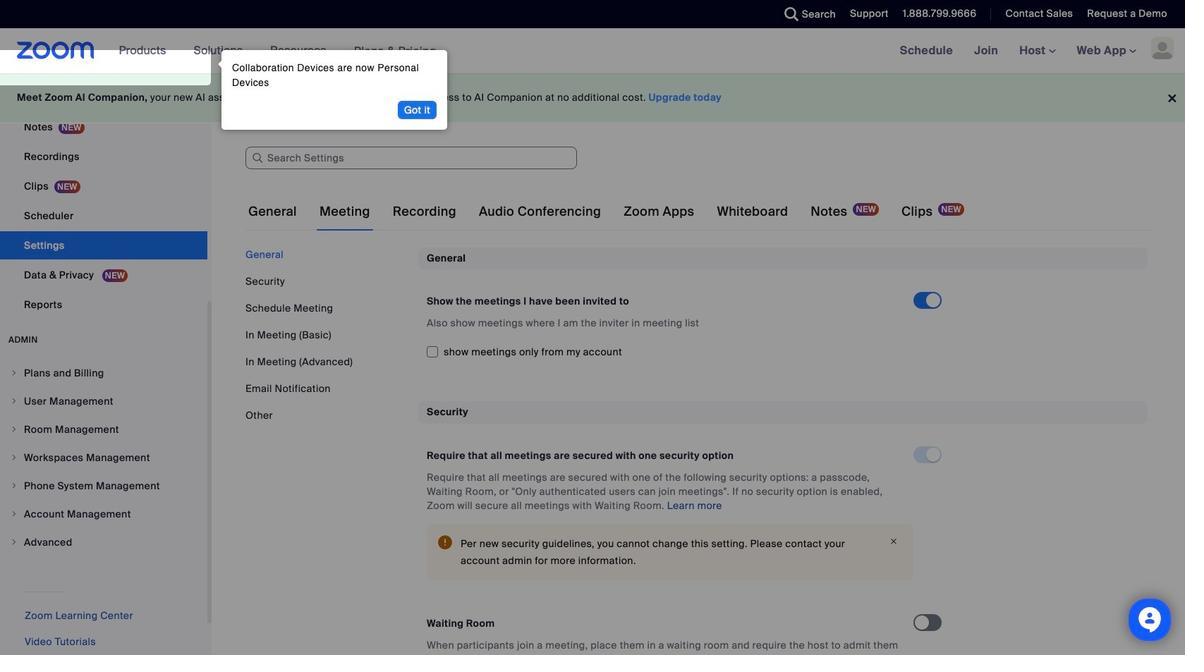 Task type: vqa. For each thing, say whether or not it's contained in the screenshot.
Personal Menu menu
no



Task type: describe. For each thing, give the bounding box(es) containing it.
product information navigation
[[108, 28, 447, 74]]



Task type: locate. For each thing, give the bounding box(es) containing it.
meetings navigation
[[890, 28, 1186, 74]]

footer
[[0, 73, 1186, 122]]

dialog
[[215, 50, 448, 130]]

banner
[[0, 28, 1186, 74]]

chat with bot image
[[1138, 608, 1163, 637]]



